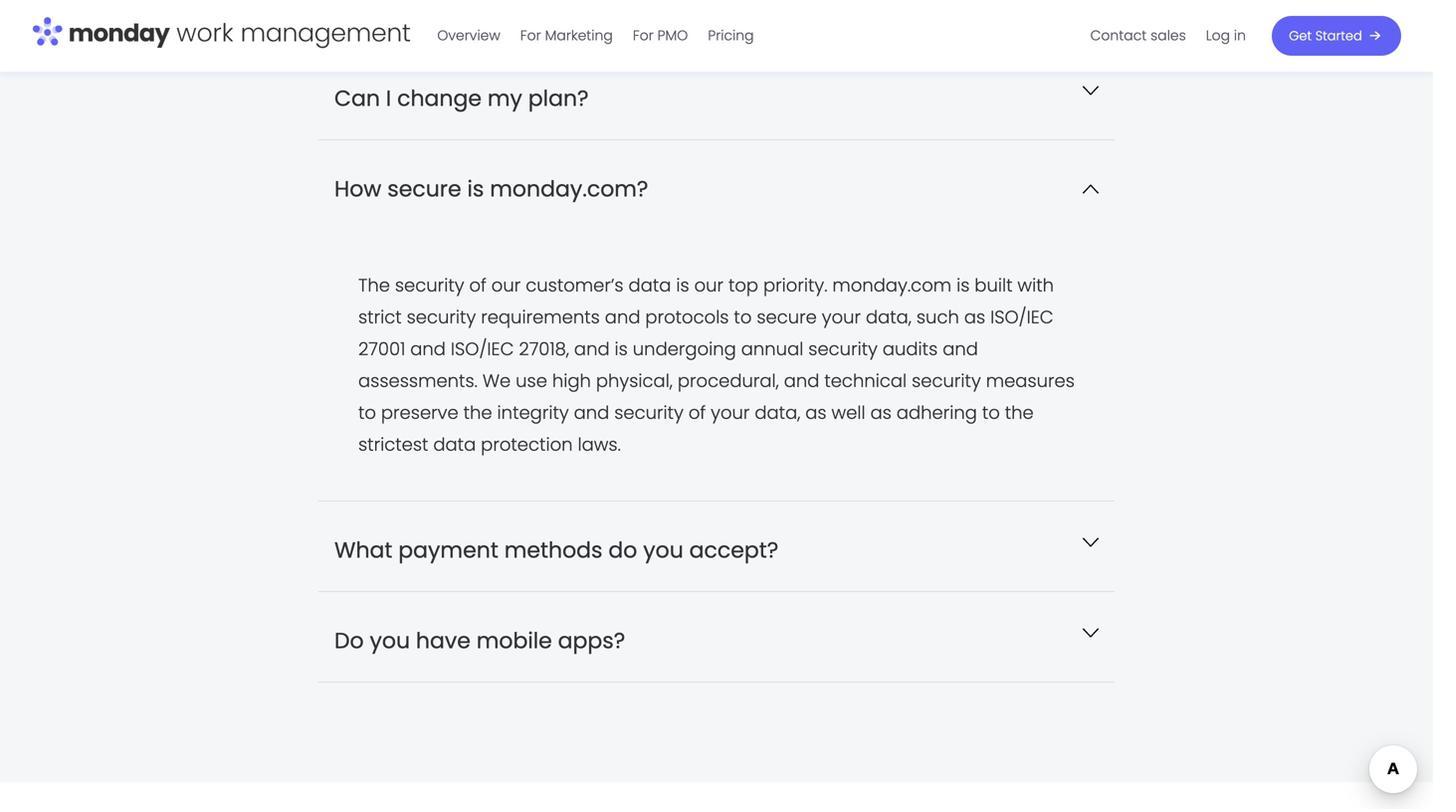 Task type: describe. For each thing, give the bounding box(es) containing it.
1 the from the left
[[464, 400, 492, 425]]

0 vertical spatial your
[[822, 305, 861, 330]]

secure inside how secure is monday.com? dropdown button
[[388, 174, 462, 204]]

security right strict on the top
[[407, 305, 476, 330]]

and down annual at the right top of the page
[[784, 368, 820, 394]]

overview link
[[427, 20, 511, 52]]

2 our from the left
[[695, 273, 724, 298]]

contact sales link
[[1081, 20, 1197, 52]]

marketing
[[545, 26, 613, 45]]

you inside dropdown button
[[643, 535, 684, 565]]

secure inside the security of our customer's data is our top priority. monday.com is built with strict security requirements and protocols to secure your data, such as iso/iec 27001 and iso/iec 27018, and is undergoing annual security audits and assessments. we use high physical, procedural, and technical security measures to preserve the integrity and security of your data, as well as adhering to the strictest data protection laws.
[[757, 305, 817, 330]]

for for for marketing
[[521, 26, 541, 45]]

is inside dropdown button
[[467, 174, 484, 204]]

well
[[832, 400, 866, 425]]

with
[[1018, 273, 1054, 298]]

get started button
[[1272, 16, 1402, 56]]

we
[[483, 368, 511, 394]]

2 horizontal spatial to
[[983, 400, 1000, 425]]

started
[[1316, 27, 1363, 45]]

0 horizontal spatial data,
[[755, 400, 801, 425]]

0 vertical spatial iso/iec
[[991, 305, 1054, 330]]

pricing link
[[698, 20, 764, 52]]

undergoing
[[633, 336, 737, 362]]

assessments.
[[358, 368, 478, 394]]

security up the adhering on the right of page
[[912, 368, 982, 394]]

for pmo link
[[623, 20, 698, 52]]

2 the from the left
[[1005, 400, 1034, 425]]

is left built at the right top of page
[[957, 273, 970, 298]]

what
[[335, 535, 393, 565]]

my
[[488, 83, 523, 113]]

technical
[[825, 368, 907, 394]]

main element
[[427, 0, 1402, 72]]

monday.com work management image
[[32, 13, 412, 55]]

change
[[397, 83, 482, 113]]

sales
[[1151, 26, 1187, 45]]

0 horizontal spatial of
[[469, 273, 487, 298]]

built
[[975, 273, 1013, 298]]

1 horizontal spatial as
[[871, 400, 892, 425]]

can i change my plan?
[[335, 83, 589, 113]]

physical,
[[596, 368, 673, 394]]

1 horizontal spatial to
[[734, 305, 752, 330]]

in
[[1235, 26, 1247, 45]]

can i change my plan? button
[[319, 50, 1115, 139]]

can
[[335, 83, 380, 113]]

1 our from the left
[[492, 273, 521, 298]]

you inside dropdown button
[[370, 626, 410, 656]]

such
[[917, 305, 960, 330]]

how
[[335, 174, 382, 204]]

do you have mobile apps? button
[[319, 592, 1115, 682]]

is up the protocols
[[676, 273, 690, 298]]

do
[[609, 535, 638, 565]]

methods
[[505, 535, 603, 565]]

27001
[[358, 336, 406, 362]]

i
[[386, 83, 392, 113]]

the security of our customer's data is our top priority. monday.com is built with strict security requirements and protocols to secure your data, such as iso/iec 27001 and iso/iec 27018, and is undergoing annual security audits and assessments. we use high physical, procedural, and technical security measures to preserve the integrity and security of your data, as well as adhering to the strictest data protection laws.
[[358, 273, 1075, 457]]

is up physical,
[[615, 336, 628, 362]]

top
[[729, 273, 759, 298]]

overview
[[437, 26, 501, 45]]

what payment methods do you accept?
[[335, 535, 779, 565]]



Task type: locate. For each thing, give the bounding box(es) containing it.
audits
[[883, 336, 938, 362]]

data
[[629, 273, 672, 298], [434, 432, 476, 457]]

monday.com
[[833, 273, 952, 298]]

1 horizontal spatial data,
[[866, 305, 912, 330]]

the down measures
[[1005, 400, 1034, 425]]

do
[[335, 626, 364, 656]]

0 horizontal spatial our
[[492, 273, 521, 298]]

and up assessments.
[[410, 336, 446, 362]]

1 horizontal spatial data
[[629, 273, 672, 298]]

and down such
[[943, 336, 979, 362]]

payment
[[399, 535, 499, 565]]

contact
[[1091, 26, 1147, 45]]

protection
[[481, 432, 573, 457]]

1 horizontal spatial your
[[822, 305, 861, 330]]

0 horizontal spatial data
[[434, 432, 476, 457]]

for pmo
[[633, 26, 688, 45]]

how secure is monday.com? button
[[319, 140, 1115, 230]]

as
[[965, 305, 986, 330], [806, 400, 827, 425], [871, 400, 892, 425]]

0 vertical spatial data
[[629, 273, 672, 298]]

the
[[464, 400, 492, 425], [1005, 400, 1034, 425]]

monday.com?
[[490, 174, 649, 204]]

the
[[358, 273, 390, 298]]

laws.
[[578, 432, 621, 457]]

our left top
[[695, 273, 724, 298]]

have
[[416, 626, 471, 656]]

1 vertical spatial of
[[689, 400, 706, 425]]

1 horizontal spatial of
[[689, 400, 706, 425]]

our up requirements
[[492, 273, 521, 298]]

is down can i change my plan?
[[467, 174, 484, 204]]

do you have mobile apps?
[[335, 626, 626, 656]]

plan?
[[528, 83, 589, 113]]

1 vertical spatial iso/iec
[[451, 336, 514, 362]]

for left marketing
[[521, 26, 541, 45]]

data, down monday.com
[[866, 305, 912, 330]]

1 vertical spatial secure
[[757, 305, 817, 330]]

1 vertical spatial your
[[711, 400, 750, 425]]

1 horizontal spatial iso/iec
[[991, 305, 1054, 330]]

measures
[[986, 368, 1075, 394]]

to up strictest
[[358, 400, 376, 425]]

data up the protocols
[[629, 273, 672, 298]]

1 horizontal spatial the
[[1005, 400, 1034, 425]]

0 horizontal spatial to
[[358, 400, 376, 425]]

of down procedural,
[[689, 400, 706, 425]]

secure right how
[[388, 174, 462, 204]]

accept?
[[690, 535, 779, 565]]

and up laws.
[[574, 400, 610, 425]]

for marketing
[[521, 26, 613, 45]]

mobile
[[477, 626, 552, 656]]

strictest
[[358, 432, 429, 457]]

security down physical,
[[615, 400, 684, 425]]

0 horizontal spatial secure
[[388, 174, 462, 204]]

log
[[1207, 26, 1231, 45]]

protocols
[[646, 305, 729, 330]]

data, down procedural,
[[755, 400, 801, 425]]

strict
[[358, 305, 402, 330]]

is
[[467, 174, 484, 204], [676, 273, 690, 298], [957, 273, 970, 298], [615, 336, 628, 362]]

for
[[521, 26, 541, 45], [633, 26, 654, 45]]

you
[[643, 535, 684, 565], [370, 626, 410, 656]]

1 horizontal spatial secure
[[757, 305, 817, 330]]

security
[[395, 273, 465, 298], [407, 305, 476, 330], [809, 336, 878, 362], [912, 368, 982, 394], [615, 400, 684, 425]]

contact sales
[[1091, 26, 1187, 45]]

data,
[[866, 305, 912, 330], [755, 400, 801, 425]]

pmo
[[658, 26, 688, 45]]

as left the well
[[806, 400, 827, 425]]

apps?
[[558, 626, 626, 656]]

how secure is monday.com?
[[335, 174, 649, 204]]

requirements
[[481, 305, 600, 330]]

integrity
[[497, 400, 569, 425]]

as right such
[[965, 305, 986, 330]]

high
[[552, 368, 591, 394]]

to down top
[[734, 305, 752, 330]]

what payment methods do you accept? button
[[319, 502, 1115, 591]]

0 vertical spatial of
[[469, 273, 487, 298]]

0 vertical spatial secure
[[388, 174, 462, 204]]

the down we in the top left of the page
[[464, 400, 492, 425]]

preserve
[[381, 400, 459, 425]]

2 for from the left
[[633, 26, 654, 45]]

log in
[[1207, 26, 1247, 45]]

2 horizontal spatial as
[[965, 305, 986, 330]]

list
[[1081, 0, 1257, 72]]

customer's
[[526, 273, 624, 298]]

0 horizontal spatial your
[[711, 400, 750, 425]]

list containing contact sales
[[1081, 0, 1257, 72]]

get
[[1290, 27, 1312, 45]]

iso/iec down with
[[991, 305, 1054, 330]]

1 horizontal spatial for
[[633, 26, 654, 45]]

0 horizontal spatial the
[[464, 400, 492, 425]]

security right "the"
[[395, 273, 465, 298]]

0 horizontal spatial iso/iec
[[451, 336, 514, 362]]

use
[[516, 368, 548, 394]]

to down measures
[[983, 400, 1000, 425]]

iso/iec
[[991, 305, 1054, 330], [451, 336, 514, 362]]

how secure is monday.com? region
[[358, 270, 1075, 461]]

for left pmo
[[633, 26, 654, 45]]

of up requirements
[[469, 273, 487, 298]]

0 horizontal spatial you
[[370, 626, 410, 656]]

our
[[492, 273, 521, 298], [695, 273, 724, 298]]

your down procedural,
[[711, 400, 750, 425]]

1 for from the left
[[521, 26, 541, 45]]

get started
[[1290, 27, 1363, 45]]

priority.
[[764, 273, 828, 298]]

your
[[822, 305, 861, 330], [711, 400, 750, 425]]

and down 'customer's'
[[605, 305, 641, 330]]

1 horizontal spatial you
[[643, 535, 684, 565]]

and up high
[[574, 336, 610, 362]]

your down priority.
[[822, 305, 861, 330]]

1 vertical spatial data
[[434, 432, 476, 457]]

1 vertical spatial data,
[[755, 400, 801, 425]]

annual
[[742, 336, 804, 362]]

0 horizontal spatial as
[[806, 400, 827, 425]]

pricing
[[708, 26, 754, 45]]

1 vertical spatial you
[[370, 626, 410, 656]]

secure down priority.
[[757, 305, 817, 330]]

procedural,
[[678, 368, 779, 394]]

and
[[605, 305, 641, 330], [410, 336, 446, 362], [574, 336, 610, 362], [943, 336, 979, 362], [784, 368, 820, 394], [574, 400, 610, 425]]

log in link
[[1197, 20, 1257, 52]]

secure
[[388, 174, 462, 204], [757, 305, 817, 330]]

for marketing link
[[511, 20, 623, 52]]

to
[[734, 305, 752, 330], [358, 400, 376, 425], [983, 400, 1000, 425]]

as right the well
[[871, 400, 892, 425]]

for for for pmo
[[633, 26, 654, 45]]

security up technical
[[809, 336, 878, 362]]

27018,
[[519, 336, 570, 362]]

data down preserve
[[434, 432, 476, 457]]

adhering
[[897, 400, 978, 425]]

0 horizontal spatial for
[[521, 26, 541, 45]]

1 horizontal spatial our
[[695, 273, 724, 298]]

0 vertical spatial you
[[643, 535, 684, 565]]

of
[[469, 273, 487, 298], [689, 400, 706, 425]]

0 vertical spatial data,
[[866, 305, 912, 330]]

iso/iec up we in the top left of the page
[[451, 336, 514, 362]]



Task type: vqa. For each thing, say whether or not it's contained in the screenshot.
Learn more LINK
no



